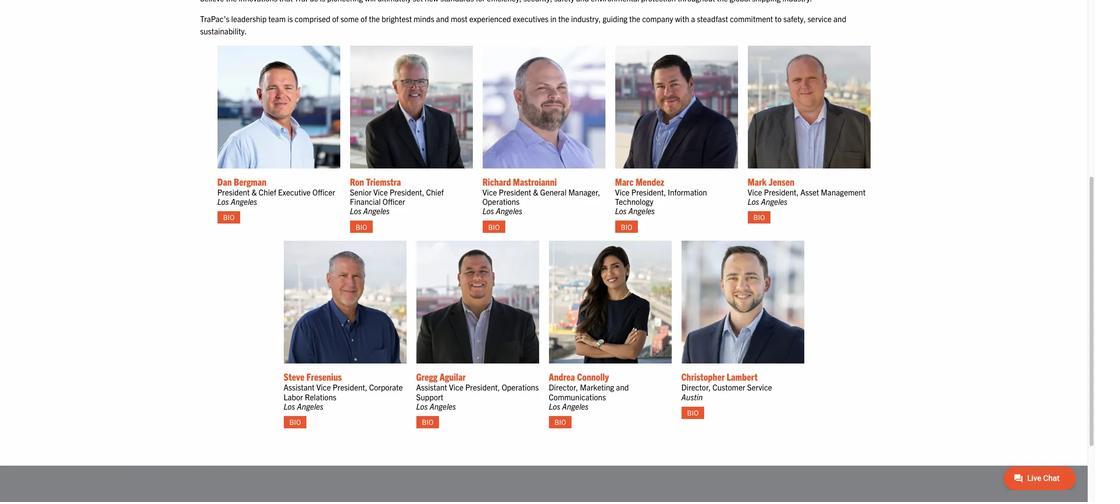 Task type: vqa. For each thing, say whether or not it's contained in the screenshot.
bottommost "INDUSTRY,"
no



Task type: describe. For each thing, give the bounding box(es) containing it.
marketing
[[580, 383, 615, 392]]

asset
[[801, 187, 820, 197]]

bio for ron
[[356, 222, 367, 231]]

service
[[748, 383, 773, 392]]

mastroianni
[[513, 175, 557, 188]]

team
[[269, 14, 286, 23]]

assistant for gregg
[[416, 383, 447, 392]]

most
[[451, 14, 468, 23]]

angeles inside dan bergman president & chief executive officer los angeles
[[231, 197, 257, 206]]

vice inside marc mendez vice president, information technology los angeles
[[616, 187, 630, 197]]

angeles inside 'steve fresenius assistant vice president, corporate labor relations los angeles'
[[297, 401, 324, 411]]

1 the from the left
[[369, 14, 380, 23]]

bio link for christopher
[[682, 407, 705, 419]]

los inside dan bergman president & chief executive officer los angeles
[[217, 197, 229, 206]]

los inside mark jensen vice president, asset management los angeles
[[748, 197, 760, 206]]

2 the from the left
[[559, 14, 570, 23]]

bio link for marc
[[616, 221, 639, 233]]

1 of from the left
[[332, 14, 339, 23]]

officer inside dan bergman president & chief executive officer los angeles
[[313, 187, 335, 197]]

bio link for dan
[[217, 211, 241, 224]]

leadership
[[231, 14, 267, 23]]

customer
[[713, 383, 746, 392]]

support
[[416, 392, 444, 402]]

bergman
[[234, 175, 267, 188]]

trapac's
[[200, 14, 230, 23]]

fresenius
[[307, 371, 342, 383]]

bio for richard
[[489, 222, 500, 231]]

& inside richard mastroianni vice president & general manager, operations los angeles
[[533, 187, 539, 197]]

main content containing dan bergman
[[190, 0, 898, 436]]

triemstra
[[366, 175, 401, 188]]

gregg
[[416, 371, 438, 383]]

assistant for steve
[[284, 383, 315, 392]]

ron triemstra senior vice president, chief financial officer los angeles
[[350, 175, 444, 216]]

service
[[808, 14, 832, 23]]

minds
[[414, 14, 435, 23]]

andrea connolly director, marketing and communications los angeles
[[549, 371, 629, 411]]

general
[[541, 187, 567, 197]]

& inside dan bergman president & chief executive officer los angeles
[[252, 187, 257, 197]]

ron
[[350, 175, 364, 188]]

bio link for ron
[[350, 221, 373, 233]]

guiding
[[603, 14, 628, 23]]

information
[[668, 187, 708, 197]]

steadfast
[[697, 14, 729, 23]]

industry,
[[572, 14, 601, 23]]

bio for andrea
[[555, 418, 566, 427]]

president, inside mark jensen vice president, asset management los angeles
[[765, 187, 799, 197]]

to
[[775, 14, 782, 23]]

director, for andrea
[[549, 383, 579, 392]]

los inside gregg aguilar assistant vice president, operations support los angeles
[[416, 401, 428, 411]]

trapac's leadership team is comprised of some of the brightest minds and most experienced executives in the industry, guiding the company with a steadfast commitment to safety, service and sustainability.
[[200, 14, 847, 36]]

lambert
[[727, 371, 758, 383]]

company
[[643, 14, 674, 23]]

vice inside mark jensen vice president, asset management los angeles
[[748, 187, 763, 197]]

bio for christopher
[[688, 408, 699, 417]]

2 of from the left
[[361, 14, 367, 23]]

management
[[822, 187, 866, 197]]

comprised
[[295, 14, 331, 23]]

safety,
[[784, 14, 806, 23]]

vice inside richard mastroianni vice president & general manager, operations los angeles
[[483, 187, 497, 197]]

commitment
[[730, 14, 774, 23]]

mark
[[748, 175, 767, 188]]

connolly
[[577, 371, 609, 383]]

los inside marc mendez vice president, information technology los angeles
[[616, 206, 627, 216]]

bio for steve
[[290, 418, 301, 427]]

operations inside richard mastroianni vice president & general manager, operations los angeles
[[483, 197, 520, 206]]

director, for christopher
[[682, 383, 711, 392]]

aguilar
[[440, 371, 466, 383]]

mark jensen vice president, asset management los angeles
[[748, 175, 866, 206]]



Task type: locate. For each thing, give the bounding box(es) containing it.
angeles down bergman on the left top of page
[[231, 197, 257, 206]]

vice left mastroianni
[[483, 187, 497, 197]]

steve
[[284, 371, 305, 383]]

director,
[[549, 383, 579, 392], [682, 383, 711, 392]]

1 president from the left
[[217, 187, 250, 197]]

1 chief from the left
[[259, 187, 277, 197]]

experienced
[[470, 14, 511, 23]]

president, inside gregg aguilar assistant vice president, operations support los angeles
[[466, 383, 500, 392]]

bio link for andrea
[[549, 416, 572, 429]]

senior
[[350, 187, 372, 197]]

president, for ron triemstra
[[390, 187, 425, 197]]

2 director, from the left
[[682, 383, 711, 392]]

vice left jensen
[[748, 187, 763, 197]]

los inside 'steve fresenius assistant vice president, corporate labor relations los angeles'
[[284, 401, 295, 411]]

angeles down mendez
[[629, 206, 655, 216]]

bio down the dan
[[223, 213, 235, 222]]

0 horizontal spatial assistant
[[284, 383, 315, 392]]

angeles down jensen
[[762, 197, 788, 206]]

bio down the austin
[[688, 408, 699, 417]]

jensen
[[769, 175, 795, 188]]

angeles down aguilar
[[430, 401, 456, 411]]

officer inside ron triemstra senior vice president, chief financial officer los angeles
[[383, 197, 406, 206]]

& left general at top
[[533, 187, 539, 197]]

bio link down the technology
[[616, 221, 639, 233]]

bio link for richard
[[483, 221, 506, 233]]

los inside andrea connolly director, marketing and communications los angeles
[[549, 401, 561, 411]]

chief
[[259, 187, 277, 197], [426, 187, 444, 197]]

1 horizontal spatial officer
[[383, 197, 406, 206]]

main content
[[190, 0, 898, 436]]

bio
[[223, 213, 235, 222], [754, 213, 766, 222], [356, 222, 367, 231], [489, 222, 500, 231], [621, 222, 633, 231], [688, 408, 699, 417], [290, 418, 301, 427], [422, 418, 434, 427], [555, 418, 566, 427]]

the right in
[[559, 14, 570, 23]]

assistant inside 'steve fresenius assistant vice president, corporate labor relations los angeles'
[[284, 383, 315, 392]]

2 & from the left
[[533, 187, 539, 197]]

1 director, from the left
[[549, 383, 579, 392]]

vice right steve
[[317, 383, 331, 392]]

angeles down marketing at the bottom of the page
[[563, 401, 589, 411]]

bio down financial
[[356, 222, 367, 231]]

bio link down the dan
[[217, 211, 241, 224]]

corporate
[[369, 383, 403, 392]]

richard mastroianni vice president & general manager, operations los angeles
[[483, 175, 601, 216]]

0 horizontal spatial of
[[332, 14, 339, 23]]

1 horizontal spatial chief
[[426, 187, 444, 197]]

vice inside ron triemstra senior vice president, chief financial officer los angeles
[[374, 187, 388, 197]]

richard
[[483, 175, 511, 188]]

0 horizontal spatial chief
[[259, 187, 277, 197]]

technology
[[616, 197, 654, 206]]

los down the gregg on the left bottom of the page
[[416, 401, 428, 411]]

bio down labor
[[290, 418, 301, 427]]

los down mark
[[748, 197, 760, 206]]

president inside dan bergman president & chief executive officer los angeles
[[217, 187, 250, 197]]

los down andrea
[[549, 401, 561, 411]]

communications
[[549, 392, 606, 402]]

in
[[551, 14, 557, 23]]

president inside richard mastroianni vice president & general manager, operations los angeles
[[499, 187, 532, 197]]

marc
[[616, 175, 634, 188]]

chief inside ron triemstra senior vice president, chief financial officer los angeles
[[426, 187, 444, 197]]

angeles inside andrea connolly director, marketing and communications los angeles
[[563, 401, 589, 411]]

los down marc
[[616, 206, 627, 216]]

3 the from the left
[[630, 14, 641, 23]]

bio for mark
[[754, 213, 766, 222]]

director, inside christopher lambert director, customer service austin
[[682, 383, 711, 392]]

bio link for steve
[[284, 416, 307, 429]]

bio link
[[217, 211, 241, 224], [748, 211, 771, 224], [350, 221, 373, 233], [483, 221, 506, 233], [616, 221, 639, 233], [682, 407, 705, 419], [284, 416, 307, 429], [416, 416, 440, 429], [549, 416, 572, 429]]

christopher lambert director, customer service austin
[[682, 371, 773, 402]]

the left brightest
[[369, 14, 380, 23]]

footer
[[0, 466, 1089, 502]]

1 horizontal spatial &
[[533, 187, 539, 197]]

angeles down 'senior'
[[364, 206, 390, 216]]

andrea
[[549, 371, 575, 383]]

0 horizontal spatial the
[[369, 14, 380, 23]]

1 & from the left
[[252, 187, 257, 197]]

1 horizontal spatial of
[[361, 14, 367, 23]]

bio down richard
[[489, 222, 500, 231]]

of right some
[[361, 14, 367, 23]]

labor
[[284, 392, 303, 402]]

los inside richard mastroianni vice president & general manager, operations los angeles
[[483, 206, 494, 216]]

bio link down financial
[[350, 221, 373, 233]]

1 horizontal spatial the
[[559, 14, 570, 23]]

angeles inside richard mastroianni vice president & general manager, operations los angeles
[[496, 206, 523, 216]]

is
[[288, 14, 293, 23]]

bio link for mark
[[748, 211, 771, 224]]

& right the dan
[[252, 187, 257, 197]]

angeles down richard
[[496, 206, 523, 216]]

executives
[[513, 14, 549, 23]]

0 horizontal spatial &
[[252, 187, 257, 197]]

steve fresenius assistant vice president, corporate labor relations los angeles
[[284, 371, 403, 411]]

some
[[341, 14, 359, 23]]

vice inside 'steve fresenius assistant vice president, corporate labor relations los angeles'
[[317, 383, 331, 392]]

president, inside marc mendez vice president, information technology los angeles
[[632, 187, 667, 197]]

gregg aguilar assistant vice president, operations support los angeles
[[416, 371, 539, 411]]

los down richard
[[483, 206, 494, 216]]

of
[[332, 14, 339, 23], [361, 14, 367, 23]]

the right 'guiding'
[[630, 14, 641, 23]]

president, inside 'steve fresenius assistant vice president, corporate labor relations los angeles'
[[333, 383, 368, 392]]

brightest
[[382, 14, 412, 23]]

los down steve
[[284, 401, 295, 411]]

0 horizontal spatial president
[[217, 187, 250, 197]]

relations
[[305, 392, 337, 402]]

chief inside dan bergman president & chief executive officer los angeles
[[259, 187, 277, 197]]

&
[[252, 187, 257, 197], [533, 187, 539, 197]]

dan
[[217, 175, 232, 188]]

2 horizontal spatial the
[[630, 14, 641, 23]]

officer right executive at the top left of the page
[[313, 187, 335, 197]]

operations down richard
[[483, 197, 520, 206]]

and right the service
[[834, 14, 847, 23]]

bio link down communications
[[549, 416, 572, 429]]

bio for marc
[[621, 222, 633, 231]]

dan bergman president & chief executive officer los angeles
[[217, 175, 335, 206]]

angeles inside marc mendez vice president, information technology los angeles
[[629, 206, 655, 216]]

christopher
[[682, 371, 725, 383]]

officer
[[313, 187, 335, 197], [383, 197, 406, 206]]

1 assistant from the left
[[284, 383, 315, 392]]

los down the dan
[[217, 197, 229, 206]]

with
[[676, 14, 690, 23]]

angeles
[[231, 197, 257, 206], [762, 197, 788, 206], [364, 206, 390, 216], [496, 206, 523, 216], [629, 206, 655, 216], [297, 401, 324, 411], [430, 401, 456, 411], [563, 401, 589, 411]]

mendez
[[636, 175, 665, 188]]

officer down triemstra at the top left of page
[[383, 197, 406, 206]]

manager,
[[569, 187, 601, 197]]

2 chief from the left
[[426, 187, 444, 197]]

and
[[436, 14, 449, 23], [834, 14, 847, 23], [616, 383, 629, 392]]

and right marketing at the bottom of the page
[[616, 383, 629, 392]]

assistant
[[284, 383, 315, 392], [416, 383, 447, 392]]

financial
[[350, 197, 381, 206]]

1 horizontal spatial president
[[499, 187, 532, 197]]

1 vertical spatial operations
[[502, 383, 539, 392]]

president, inside ron triemstra senior vice president, chief financial officer los angeles
[[390, 187, 425, 197]]

0 horizontal spatial director,
[[549, 383, 579, 392]]

vice
[[374, 187, 388, 197], [483, 187, 497, 197], [616, 187, 630, 197], [748, 187, 763, 197], [317, 383, 331, 392], [449, 383, 464, 392]]

angeles down fresenius
[[297, 401, 324, 411]]

bio link down support
[[416, 416, 440, 429]]

vice right 'senior'
[[374, 187, 388, 197]]

director, left marketing at the bottom of the page
[[549, 383, 579, 392]]

operations
[[483, 197, 520, 206], [502, 383, 539, 392]]

2 president from the left
[[499, 187, 532, 197]]

0 horizontal spatial officer
[[313, 187, 335, 197]]

angeles inside ron triemstra senior vice president, chief financial officer los angeles
[[364, 206, 390, 216]]

los down 'senior'
[[350, 206, 362, 216]]

of left some
[[332, 14, 339, 23]]

assistant inside gregg aguilar assistant vice president, operations support los angeles
[[416, 383, 447, 392]]

bio link down mark
[[748, 211, 771, 224]]

sustainability.
[[200, 26, 247, 36]]

bio link down labor
[[284, 416, 307, 429]]

1 horizontal spatial and
[[616, 383, 629, 392]]

president, for steve fresenius
[[333, 383, 368, 392]]

0 vertical spatial operations
[[483, 197, 520, 206]]

bio down support
[[422, 418, 434, 427]]

director, left customer at the right bottom
[[682, 383, 711, 392]]

2 horizontal spatial and
[[834, 14, 847, 23]]

los inside ron triemstra senior vice president, chief financial officer los angeles
[[350, 206, 362, 216]]

the
[[369, 14, 380, 23], [559, 14, 570, 23], [630, 14, 641, 23]]

and left most
[[436, 14, 449, 23]]

bio for gregg
[[422, 418, 434, 427]]

operations left andrea
[[502, 383, 539, 392]]

austin
[[682, 392, 703, 402]]

director, inside andrea connolly director, marketing and communications los angeles
[[549, 383, 579, 392]]

and inside andrea connolly director, marketing and communications los angeles
[[616, 383, 629, 392]]

bio link down richard
[[483, 221, 506, 233]]

vice right support
[[449, 383, 464, 392]]

1 horizontal spatial assistant
[[416, 383, 447, 392]]

president,
[[390, 187, 425, 197], [632, 187, 667, 197], [765, 187, 799, 197], [333, 383, 368, 392], [466, 383, 500, 392]]

operations inside gregg aguilar assistant vice president, operations support los angeles
[[502, 383, 539, 392]]

bio down mark
[[754, 213, 766, 222]]

bio link for gregg
[[416, 416, 440, 429]]

los
[[217, 197, 229, 206], [748, 197, 760, 206], [350, 206, 362, 216], [483, 206, 494, 216], [616, 206, 627, 216], [284, 401, 295, 411], [416, 401, 428, 411], [549, 401, 561, 411]]

1 horizontal spatial director,
[[682, 383, 711, 392]]

president, for gregg aguilar
[[466, 383, 500, 392]]

vice inside gregg aguilar assistant vice president, operations support los angeles
[[449, 383, 464, 392]]

vice left mendez
[[616, 187, 630, 197]]

bio for dan
[[223, 213, 235, 222]]

executive
[[278, 187, 311, 197]]

bio down communications
[[555, 418, 566, 427]]

president
[[217, 187, 250, 197], [499, 187, 532, 197]]

a
[[692, 14, 696, 23]]

bio link down the austin
[[682, 407, 705, 419]]

marc mendez vice president, information technology los angeles
[[616, 175, 708, 216]]

angeles inside gregg aguilar assistant vice president, operations support los angeles
[[430, 401, 456, 411]]

bio down the technology
[[621, 222, 633, 231]]

0 horizontal spatial and
[[436, 14, 449, 23]]

2 assistant from the left
[[416, 383, 447, 392]]

angeles inside mark jensen vice president, asset management los angeles
[[762, 197, 788, 206]]



